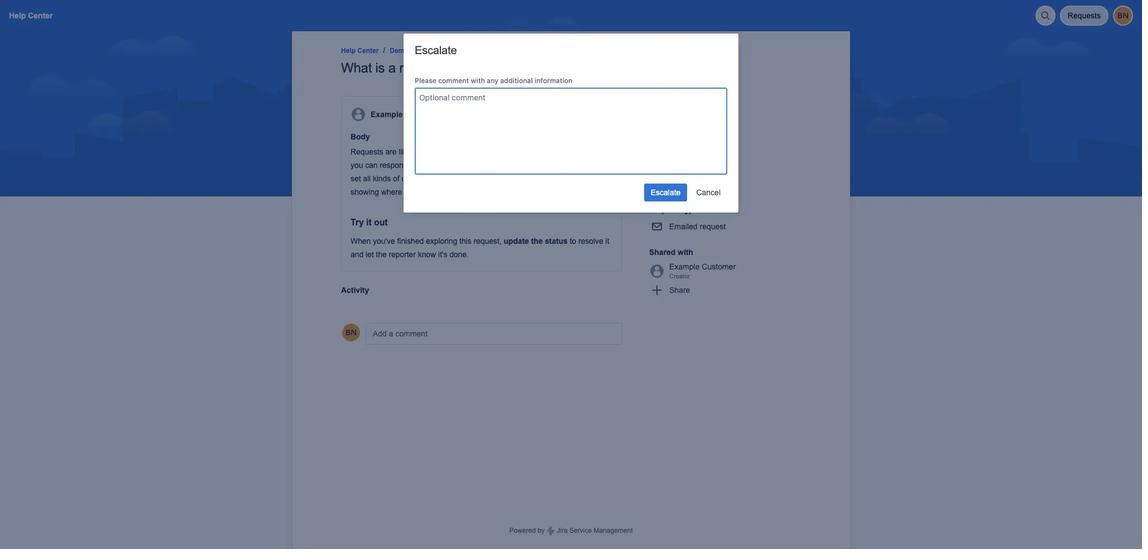 Task type: vqa. For each thing, say whether or not it's contained in the screenshot.
Add
yes



Task type: locate. For each thing, give the bounding box(es) containing it.
0 vertical spatial to
[[410, 161, 417, 170]]

status
[[567, 174, 588, 183], [545, 237, 568, 246]]

0 horizontal spatial this
[[460, 237, 472, 246]]

1 horizontal spatial you
[[584, 161, 596, 170]]

0 horizontal spatial center
[[28, 11, 53, 20]]

0 vertical spatial is
[[376, 60, 385, 75]]

emailed request
[[670, 222, 726, 231]]

0 horizontal spatial can
[[365, 161, 378, 170]]

1 vertical spatial center
[[358, 47, 379, 55]]

0 horizontal spatial comment
[[396, 329, 428, 338]]

1 vertical spatial reporter
[[389, 250, 416, 259]]

to up useful
[[410, 161, 417, 170]]

0 vertical spatial customer
[[405, 110, 442, 119]]

customer for example customer creator
[[702, 262, 736, 271]]

1 horizontal spatial help
[[341, 47, 356, 55]]

example up creator
[[670, 262, 700, 271]]

information,
[[425, 174, 465, 183]]

0 horizontal spatial cancel
[[670, 179, 694, 188]]

example for example customer creator
[[670, 262, 700, 271]]

let
[[366, 250, 374, 259]]

you right unlike
[[584, 161, 596, 170]]

1 vertical spatial for
[[534, 147, 543, 156]]

status left the resolve
[[545, 237, 568, 246]]

1 you from the left
[[351, 161, 363, 170]]

cancel down cancel request
[[697, 188, 721, 197]]

0 vertical spatial for
[[681, 112, 694, 119]]

1 horizontal spatial center
[[358, 47, 379, 55]]

this up done.
[[460, 237, 472, 246]]

a right the add
[[389, 329, 394, 338]]

request down resolve this issue
[[696, 179, 722, 188]]

to.
[[464, 188, 472, 197]]

0 horizontal spatial you
[[351, 161, 363, 170]]

reporter down from
[[432, 161, 459, 170]]

0 vertical spatial email,
[[581, 147, 601, 156]]

exploring
[[426, 237, 458, 246]]

cancel for cancel request
[[670, 179, 694, 188]]

is inside help center / demo service project what is a request?
[[376, 60, 385, 75]]

help inside help center / demo service project what is a request?
[[341, 47, 356, 55]]

management
[[594, 527, 633, 535]]

1 horizontal spatial is
[[445, 188, 451, 197]]

and
[[461, 161, 474, 170], [546, 174, 559, 183], [351, 250, 364, 259]]

1 vertical spatial email,
[[561, 161, 582, 170]]

with
[[471, 77, 485, 85], [678, 248, 694, 257]]

0 horizontal spatial with
[[471, 77, 485, 85]]

this inside button
[[700, 159, 712, 168]]

1 vertical spatial cancel
[[697, 188, 721, 197]]

a down like
[[561, 174, 565, 183]]

center
[[28, 11, 53, 20], [358, 47, 379, 55]]

0 horizontal spatial it
[[366, 218, 372, 227]]

1 horizontal spatial it
[[606, 237, 610, 246]]

center inside help center / demo service project what is a request?
[[358, 47, 379, 55]]

1 horizontal spatial to
[[570, 237, 577, 246]]

showing
[[351, 188, 379, 197]]

1 horizontal spatial this
[[700, 159, 712, 168]]

1 vertical spatial example
[[670, 262, 700, 271]]

1 horizontal spatial example
[[670, 262, 700, 271]]

1 horizontal spatial with
[[678, 248, 694, 257]]

1 vertical spatial customer
[[702, 262, 736, 271]]

request
[[696, 179, 722, 188], [417, 188, 443, 197], [700, 222, 726, 231]]

attachments.
[[491, 161, 535, 170]]

resolve this issue button
[[650, 154, 790, 172]]

email, right like
[[581, 147, 601, 156]]

you up set
[[351, 161, 363, 170]]

request down information,
[[417, 188, 443, 197]]

help center link
[[4, 0, 57, 31], [341, 47, 379, 55]]

1 vertical spatial help
[[341, 47, 356, 55]]

escalate
[[415, 44, 457, 56], [651, 188, 681, 197]]

you
[[351, 161, 363, 170], [584, 161, 596, 170]]

information
[[535, 77, 573, 85]]

customer up share button
[[702, 262, 736, 271]]

0 horizontal spatial to
[[410, 161, 417, 170]]

a inside help center / demo service project what is a request?
[[389, 60, 396, 75]]

the down useful
[[405, 188, 415, 197]]

0 vertical spatial with
[[471, 77, 485, 85]]

what
[[341, 60, 372, 75]]

0 vertical spatial status
[[567, 174, 588, 183]]

share
[[670, 286, 691, 295]]

2 you from the left
[[584, 161, 596, 170]]

escalate up request
[[651, 188, 681, 197]]

it
[[366, 218, 372, 227], [606, 237, 610, 246]]

customer
[[405, 110, 442, 119], [702, 262, 736, 271]]

the
[[419, 161, 429, 170], [405, 188, 415, 197], [531, 237, 543, 246], [376, 250, 387, 259]]

customer for example customer
[[405, 110, 442, 119]]

0 horizontal spatial customer
[[405, 110, 442, 119]]

comment
[[439, 77, 469, 85], [396, 329, 428, 338]]

it right the resolve
[[606, 237, 610, 246]]

0 horizontal spatial and
[[351, 250, 364, 259]]

the right 'let'
[[376, 250, 387, 259]]

0 vertical spatial escalate
[[415, 44, 457, 56]]

of
[[393, 174, 400, 183]]

reporter
[[432, 161, 459, 170], [389, 250, 416, 259]]

it's
[[438, 250, 448, 259]]

cancel down the resolve
[[670, 179, 694, 188]]

powered
[[510, 527, 536, 535]]

to
[[410, 161, 417, 170], [570, 237, 577, 246]]

1 horizontal spatial and
[[461, 161, 474, 170]]

try
[[351, 218, 364, 227]]

and left 'let'
[[351, 250, 364, 259]]

request inside button
[[696, 179, 722, 188]]

2 vertical spatial and
[[351, 250, 364, 259]]

please
[[415, 77, 437, 85]]

useful
[[402, 174, 422, 183]]

0 vertical spatial center
[[28, 11, 53, 20]]

service
[[570, 527, 592, 535]]

from
[[437, 147, 453, 156]]

and down unlike
[[546, 174, 559, 183]]

customer inside the example customer creator
[[702, 262, 736, 271]]

1 horizontal spatial comment
[[439, 77, 469, 85]]

0 vertical spatial it
[[366, 218, 372, 227]]

update
[[504, 237, 529, 246]]

and inside to resolve it and let the reporter know it's done.
[[351, 250, 364, 259]]

email, down like
[[561, 161, 582, 170]]

and down your
[[461, 161, 474, 170]]

2 vertical spatial a
[[389, 329, 394, 338]]

help for help center / demo service project what is a request?
[[341, 47, 356, 55]]

it right the try
[[366, 218, 372, 227]]

0 horizontal spatial help center link
[[4, 0, 57, 31]]

1 vertical spatial it
[[606, 237, 610, 246]]

request for emailed request
[[700, 222, 726, 231]]

customer down please
[[405, 110, 442, 119]]

status down like
[[567, 174, 588, 183]]

resolve
[[670, 159, 698, 168]]

1 horizontal spatial cancel
[[697, 188, 721, 197]]

help center
[[9, 11, 53, 20]]

1 vertical spatial to
[[570, 237, 577, 246]]

1 horizontal spatial for
[[681, 112, 694, 119]]

respond
[[380, 161, 408, 170]]

0 vertical spatial reporter
[[432, 161, 459, 170]]

a
[[389, 60, 396, 75], [561, 174, 565, 183], [389, 329, 394, 338]]

escalate up request?
[[415, 44, 457, 56]]

0 vertical spatial and
[[461, 161, 474, 170]]

0 horizontal spatial example
[[371, 110, 403, 119]]

a down demo
[[389, 60, 396, 75]]

the inside to resolve it and let the reporter know it's done.
[[376, 250, 387, 259]]

for right waiting
[[681, 112, 694, 119]]

out
[[374, 218, 388, 227]]

1 horizontal spatial reporter
[[432, 161, 459, 170]]

1 vertical spatial and
[[546, 174, 559, 183]]

like
[[399, 147, 410, 156]]

0 horizontal spatial is
[[376, 60, 385, 75]]

a inside requests are like emails from your customers asking for help. like email, you can respond to the reporter and add attachments. unlike email, you can set all kinds of useful information, such as labels, priority and a status showing where the request is up to.
[[561, 174, 565, 183]]

comment right the add
[[396, 329, 428, 338]]

0 horizontal spatial for
[[534, 147, 543, 156]]

1 horizontal spatial help center link
[[341, 47, 379, 55]]

request for cancel request
[[696, 179, 722, 188]]

cancel request button
[[650, 174, 790, 192]]

comment right please
[[439, 77, 469, 85]]

0 vertical spatial this
[[700, 159, 712, 168]]

when you've finished exploring this request, update the status
[[351, 237, 568, 246]]

with right shared
[[678, 248, 694, 257]]

1 vertical spatial is
[[445, 188, 451, 197]]

reporter down finished
[[389, 250, 416, 259]]

example up are
[[371, 110, 403, 119]]

1 vertical spatial escalate
[[651, 188, 681, 197]]

1 horizontal spatial escalate
[[651, 188, 681, 197]]

1 horizontal spatial customer
[[702, 262, 736, 271]]

0 vertical spatial example
[[371, 110, 403, 119]]

search image
[[1040, 10, 1052, 21]]

as
[[486, 174, 494, 183]]

1 horizontal spatial can
[[598, 161, 611, 170]]

is inside requests are like emails from your customers asking for help. like email, you can respond to the reporter and add attachments. unlike email, you can set all kinds of useful information, such as labels, priority and a status showing where the request is up to.
[[445, 188, 451, 197]]

cancel button
[[690, 184, 728, 202]]

0 vertical spatial help
[[9, 11, 26, 20]]

0 vertical spatial comment
[[439, 77, 469, 85]]

request right emailed at the right
[[700, 222, 726, 231]]

this left issue
[[700, 159, 712, 168]]

demo service project link
[[390, 47, 458, 55]]

example customer creator
[[670, 262, 736, 280]]

can
[[365, 161, 378, 170], [598, 161, 611, 170]]

to inside to resolve it and let the reporter know it's done.
[[570, 237, 577, 246]]

with left the any
[[471, 77, 485, 85]]

to left the resolve
[[570, 237, 577, 246]]

request type
[[650, 206, 698, 214]]

0 horizontal spatial reporter
[[389, 250, 416, 259]]

you've
[[373, 237, 395, 246]]

center for help center / demo service project what is a request?
[[358, 47, 379, 55]]

0 vertical spatial cancel
[[670, 179, 694, 188]]

is left up
[[445, 188, 451, 197]]

cancel
[[670, 179, 694, 188], [697, 188, 721, 197]]

is
[[376, 60, 385, 75], [445, 188, 451, 197]]

0 vertical spatial a
[[389, 60, 396, 75]]

0 horizontal spatial help
[[9, 11, 26, 20]]

for left help.
[[534, 147, 543, 156]]

request
[[650, 206, 680, 214]]

center inside 'help center' link
[[28, 11, 53, 20]]

for
[[681, 112, 694, 119], [534, 147, 543, 156]]

resolve
[[579, 237, 604, 246]]

is down /
[[376, 60, 385, 75]]

share button
[[650, 281, 790, 299]]

example inside the example customer creator
[[670, 262, 700, 271]]

jira service management
[[555, 527, 633, 535]]

1 vertical spatial comment
[[396, 329, 428, 338]]

this
[[700, 159, 712, 168], [460, 237, 472, 246]]

1 vertical spatial a
[[561, 174, 565, 183]]

kinds
[[373, 174, 391, 183]]



Task type: describe. For each thing, give the bounding box(es) containing it.
add a comment
[[373, 329, 428, 338]]

cancel request
[[670, 179, 722, 188]]

know
[[418, 250, 436, 259]]

request inside requests are like emails from your customers asking for help. like email, you can respond to the reporter and add attachments. unlike email, you can set all kinds of useful information, such as labels, priority and a status showing where the request is up to.
[[417, 188, 443, 197]]

shared with
[[650, 248, 694, 257]]

add icon image
[[651, 284, 664, 297]]

support
[[696, 112, 726, 119]]

0 vertical spatial help center link
[[4, 0, 57, 31]]

add
[[373, 329, 387, 338]]

add a comment button
[[366, 323, 623, 345]]

request?
[[399, 60, 451, 75]]

to resolve it and let the reporter know it's done.
[[351, 237, 612, 259]]

asking
[[510, 147, 532, 156]]

the right update
[[531, 237, 543, 246]]

center for help center
[[28, 11, 53, 20]]

try it out
[[351, 218, 388, 227]]

powered by
[[510, 527, 547, 535]]

creator
[[670, 273, 690, 280]]

shared
[[650, 248, 676, 257]]

reporter inside requests are like emails from your customers asking for help. like email, you can respond to the reporter and add attachments. unlike email, you can set all kinds of useful information, such as labels, priority and a status showing where the request is up to.
[[432, 161, 459, 170]]

your
[[455, 147, 470, 156]]

waiting for support
[[652, 112, 726, 119]]

help center / demo service project what is a request?
[[341, 46, 458, 75]]

type
[[682, 206, 698, 214]]

jira
[[557, 527, 568, 535]]

emails
[[413, 147, 435, 156]]

where
[[381, 188, 402, 197]]

issue
[[714, 159, 733, 168]]

are
[[386, 147, 397, 156]]

demo
[[390, 47, 409, 55]]

1 vertical spatial help center link
[[341, 47, 379, 55]]

2 horizontal spatial and
[[546, 174, 559, 183]]

it inside to resolve it and let the reporter know it's done.
[[606, 237, 610, 246]]

help for help center
[[9, 11, 26, 20]]

up
[[453, 188, 462, 197]]

Please comment with any additional information text field
[[415, 88, 728, 175]]

unlike
[[537, 161, 559, 170]]

such
[[467, 174, 483, 183]]

additional
[[501, 77, 533, 85]]

1 vertical spatial status
[[545, 237, 568, 246]]

please comment with any additional information
[[415, 77, 573, 85]]

labels,
[[496, 174, 518, 183]]

body
[[351, 132, 370, 141]]

comment inside button
[[396, 329, 428, 338]]

project
[[435, 47, 458, 55]]

any
[[487, 77, 499, 85]]

emailed
[[670, 222, 698, 231]]

requests
[[351, 147, 383, 156]]

add
[[476, 161, 489, 170]]

priority
[[520, 174, 543, 183]]

resolve this issue
[[670, 159, 733, 168]]

by
[[538, 527, 545, 535]]

escalate inside button
[[651, 188, 681, 197]]

0 horizontal spatial escalate
[[415, 44, 457, 56]]

help.
[[545, 147, 562, 156]]

all
[[363, 174, 371, 183]]

service
[[410, 47, 434, 55]]

reporter inside to resolve it and let the reporter know it's done.
[[389, 250, 416, 259]]

status inside requests are like emails from your customers asking for help. like email, you can respond to the reporter and add attachments. unlike email, you can set all kinds of useful information, such as labels, priority and a status showing where the request is up to.
[[567, 174, 588, 183]]

activity
[[341, 286, 369, 295]]

example for example customer
[[371, 110, 403, 119]]

done.
[[450, 250, 469, 259]]

like
[[564, 147, 578, 156]]

finished
[[397, 237, 424, 246]]

cancel for cancel
[[697, 188, 721, 197]]

the down "emails" on the left of page
[[419, 161, 429, 170]]

2 can from the left
[[598, 161, 611, 170]]

requests are like emails from your customers asking for help. like email, you can respond to the reporter and add attachments. unlike email, you can set all kinds of useful information, such as labels, priority and a status showing where the request is up to.
[[351, 147, 613, 197]]

example customer
[[371, 110, 442, 119]]

1 vertical spatial this
[[460, 237, 472, 246]]

for inside requests are like emails from your customers asking for help. like email, you can respond to the reporter and add attachments. unlike email, you can set all kinds of useful information, such as labels, priority and a status showing where the request is up to.
[[534, 147, 543, 156]]

request,
[[474, 237, 502, 246]]

customers
[[472, 147, 508, 156]]

1 can from the left
[[365, 161, 378, 170]]

a inside button
[[389, 329, 394, 338]]

to inside requests are like emails from your customers asking for help. like email, you can respond to the reporter and add attachments. unlike email, you can set all kinds of useful information, such as labels, priority and a status showing where the request is up to.
[[410, 161, 417, 170]]

/
[[383, 46, 386, 55]]

1 vertical spatial with
[[678, 248, 694, 257]]

waiting
[[652, 112, 680, 119]]

when
[[351, 237, 371, 246]]

set
[[351, 174, 361, 183]]

escalate button
[[644, 184, 688, 202]]

status
[[650, 96, 673, 105]]



